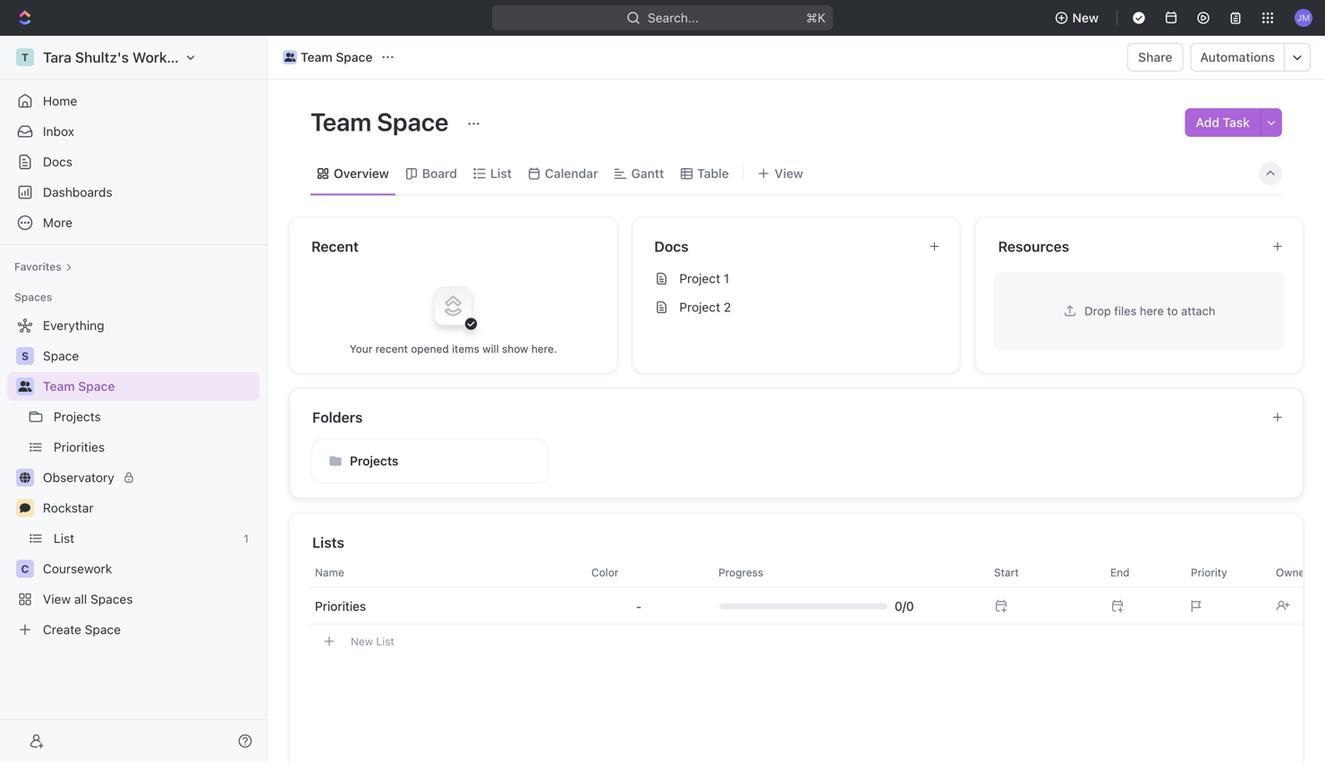 Task type: locate. For each thing, give the bounding box(es) containing it.
inbox
[[43, 124, 74, 139]]

project for project 2
[[680, 300, 721, 315]]

coursework
[[43, 562, 112, 576]]

0 vertical spatial user group image
[[284, 53, 296, 62]]

add task
[[1196, 115, 1250, 130]]

project 2 link
[[647, 293, 946, 322]]

1 inside project 1 link
[[724, 271, 730, 286]]

0 vertical spatial team space link
[[278, 47, 377, 68]]

start button
[[984, 558, 1100, 587]]

lists
[[312, 534, 345, 551]]

priorities link down projects link
[[54, 433, 256, 462]]

gantt
[[631, 166, 664, 181]]

list
[[490, 166, 512, 181], [54, 531, 74, 546], [376, 635, 395, 648]]

priorities link inside tree
[[54, 433, 256, 462]]

favorites button
[[7, 256, 79, 277]]

project
[[680, 271, 721, 286], [680, 300, 721, 315]]

projects down folders
[[350, 454, 399, 469]]

2 vertical spatial team
[[43, 379, 75, 394]]

0 horizontal spatial docs
[[43, 154, 73, 169]]

0 horizontal spatial projects
[[54, 409, 101, 424]]

resources button
[[998, 236, 1257, 257]]

0 vertical spatial priorities link
[[54, 433, 256, 462]]

1 inside tree
[[244, 533, 249, 545]]

1 up "2"
[[724, 271, 730, 286]]

list link right board on the top
[[487, 161, 512, 186]]

0 vertical spatial spaces
[[14, 291, 52, 303]]

list link down rockstar link
[[54, 524, 237, 553]]

1 vertical spatial list link
[[54, 524, 237, 553]]

shultz's
[[75, 49, 129, 66]]

tree containing everything
[[7, 311, 260, 644]]

0 horizontal spatial priorities
[[54, 440, 105, 455]]

will
[[483, 343, 499, 355]]

view inside button
[[775, 166, 804, 181]]

projects up observatory
[[54, 409, 101, 424]]

color button
[[581, 558, 697, 587]]

view all spaces
[[43, 592, 133, 607]]

priorities link down the name
[[315, 599, 366, 614]]

priorities up observatory
[[54, 440, 105, 455]]

0 vertical spatial projects
[[54, 409, 101, 424]]

add
[[1196, 115, 1220, 130]]

priorities down the name
[[315, 599, 366, 614]]

1 vertical spatial team space link
[[43, 372, 256, 401]]

0 horizontal spatial priorities link
[[54, 433, 256, 462]]

view button
[[752, 153, 810, 195]]

team space
[[301, 50, 373, 64], [311, 107, 454, 136], [43, 379, 115, 394]]

team space link
[[278, 47, 377, 68], [43, 372, 256, 401]]

end button
[[1100, 558, 1181, 587]]

tree
[[7, 311, 260, 644]]

priorities inside priorities link
[[54, 440, 105, 455]]

1 vertical spatial user group image
[[18, 381, 32, 392]]

0 horizontal spatial view
[[43, 592, 71, 607]]

coursework link
[[43, 555, 256, 584]]

⌘k
[[807, 10, 826, 25]]

new
[[1073, 10, 1099, 25], [351, 635, 373, 648]]

view
[[775, 166, 804, 181], [43, 592, 71, 607]]

1 horizontal spatial list link
[[487, 161, 512, 186]]

user group image
[[284, 53, 296, 62], [18, 381, 32, 392]]

1 left "lists"
[[244, 533, 249, 545]]

rockstar
[[43, 501, 94, 516]]

owner button
[[1266, 558, 1325, 587]]

c
[[21, 563, 29, 575]]

1 horizontal spatial team space link
[[278, 47, 377, 68]]

search...
[[648, 10, 699, 25]]

1 vertical spatial 1
[[244, 533, 249, 545]]

1 vertical spatial project
[[680, 300, 721, 315]]

0 horizontal spatial team space link
[[43, 372, 256, 401]]

automations
[[1201, 50, 1275, 64]]

0 horizontal spatial new
[[351, 635, 373, 648]]

1 vertical spatial spaces
[[90, 592, 133, 607]]

1 horizontal spatial 1
[[724, 271, 730, 286]]

1 vertical spatial view
[[43, 592, 71, 607]]

0 vertical spatial project
[[680, 271, 721, 286]]

docs down inbox
[[43, 154, 73, 169]]

here
[[1140, 304, 1164, 318]]

calendar link
[[541, 161, 598, 186]]

0 horizontal spatial spaces
[[14, 291, 52, 303]]

spaces down the favorites
[[14, 291, 52, 303]]

0 horizontal spatial 1
[[244, 533, 249, 545]]

0 horizontal spatial list
[[54, 531, 74, 546]]

2 vertical spatial team space
[[43, 379, 115, 394]]

docs inside sidebar navigation
[[43, 154, 73, 169]]

1 vertical spatial docs
[[655, 238, 689, 255]]

your
[[350, 343, 373, 355]]

resources
[[999, 238, 1070, 255]]

0 vertical spatial new
[[1073, 10, 1099, 25]]

view left all
[[43, 592, 71, 607]]

new for new list
[[351, 635, 373, 648]]

1 horizontal spatial spaces
[[90, 592, 133, 607]]

1 vertical spatial priorities
[[315, 599, 366, 614]]

more button
[[7, 209, 260, 237]]

0 vertical spatial team space
[[301, 50, 373, 64]]

drop files here to attach
[[1085, 304, 1216, 318]]

1 vertical spatial new
[[351, 635, 373, 648]]

team
[[301, 50, 333, 64], [311, 107, 372, 136], [43, 379, 75, 394]]

2 horizontal spatial list
[[490, 166, 512, 181]]

view inside tree
[[43, 592, 71, 607]]

list link
[[487, 161, 512, 186], [54, 524, 237, 553]]

view right table
[[775, 166, 804, 181]]

1 horizontal spatial view
[[775, 166, 804, 181]]

list inside button
[[376, 635, 395, 648]]

2 project from the top
[[680, 300, 721, 315]]

recent
[[311, 238, 359, 255]]

s
[[21, 350, 29, 362]]

2
[[724, 300, 731, 315]]

drop
[[1085, 304, 1111, 318]]

create space
[[43, 622, 121, 637]]

team space inside tree
[[43, 379, 115, 394]]

view for view
[[775, 166, 804, 181]]

priorities link
[[54, 433, 256, 462], [315, 599, 366, 614]]

projects inside button
[[350, 454, 399, 469]]

0 vertical spatial priorities
[[54, 440, 105, 455]]

0 horizontal spatial list link
[[54, 524, 237, 553]]

1 horizontal spatial priorities link
[[315, 599, 366, 614]]

1 vertical spatial projects
[[350, 454, 399, 469]]

1 vertical spatial priorities link
[[315, 599, 366, 614]]

1 vertical spatial team space
[[311, 107, 454, 136]]

projects
[[54, 409, 101, 424], [350, 454, 399, 469]]

name button
[[308, 558, 581, 587]]

spaces inside tree
[[90, 592, 133, 607]]

0 vertical spatial list link
[[487, 161, 512, 186]]

1 horizontal spatial projects
[[350, 454, 399, 469]]

0 vertical spatial 1
[[724, 271, 730, 286]]

spaces right all
[[90, 592, 133, 607]]

table link
[[694, 161, 729, 186]]

0 vertical spatial docs
[[43, 154, 73, 169]]

everything
[[43, 318, 104, 333]]

calendar
[[545, 166, 598, 181]]

0 vertical spatial list
[[490, 166, 512, 181]]

tara shultz's workspace, , element
[[16, 48, 34, 66]]

0 vertical spatial view
[[775, 166, 804, 181]]

1 horizontal spatial list
[[376, 635, 395, 648]]

docs up project 1 on the right top
[[655, 238, 689, 255]]

space
[[336, 50, 373, 64], [377, 107, 449, 136], [43, 349, 79, 363], [78, 379, 115, 394], [85, 622, 121, 637]]

recent
[[376, 343, 408, 355]]

project left "2"
[[680, 300, 721, 315]]

1 horizontal spatial new
[[1073, 10, 1099, 25]]

project up "project 2"
[[680, 271, 721, 286]]

folders
[[312, 409, 363, 426]]

1 vertical spatial list
[[54, 531, 74, 546]]

1 project from the top
[[680, 271, 721, 286]]

docs link
[[7, 148, 260, 176]]

workspace
[[133, 49, 207, 66]]

2 vertical spatial list
[[376, 635, 395, 648]]



Task type: vqa. For each thing, say whether or not it's contained in the screenshot.
Assignee
no



Task type: describe. For each thing, give the bounding box(es) containing it.
globe image
[[20, 473, 30, 483]]

observatory link
[[43, 464, 256, 492]]

dashboards link
[[7, 178, 260, 207]]

everything link
[[7, 311, 256, 340]]

opened
[[411, 343, 449, 355]]

board
[[422, 166, 457, 181]]

1 horizontal spatial docs
[[655, 238, 689, 255]]

view all spaces link
[[7, 585, 256, 614]]

1 vertical spatial team
[[311, 107, 372, 136]]

0 horizontal spatial user group image
[[18, 381, 32, 392]]

no recent items image
[[418, 270, 489, 342]]

share button
[[1128, 43, 1184, 72]]

your recent opened items will show here.
[[350, 343, 557, 355]]

dashboards
[[43, 185, 112, 200]]

board link
[[419, 161, 457, 186]]

projects link
[[54, 403, 256, 431]]

home
[[43, 94, 77, 108]]

overview
[[334, 166, 389, 181]]

show
[[502, 343, 528, 355]]

favorites
[[14, 260, 62, 273]]

tree inside sidebar navigation
[[7, 311, 260, 644]]

new list button
[[308, 626, 1325, 657]]

t
[[22, 51, 29, 64]]

list inside tree
[[54, 531, 74, 546]]

0/0
[[895, 599, 914, 614]]

task
[[1223, 115, 1250, 130]]

sidebar navigation
[[0, 36, 271, 763]]

projects button
[[311, 439, 549, 484]]

projects inside tree
[[54, 409, 101, 424]]

files
[[1115, 304, 1137, 318]]

tara
[[43, 49, 72, 66]]

jm
[[1298, 12, 1310, 23]]

here.
[[531, 343, 557, 355]]

new for new
[[1073, 10, 1099, 25]]

progress button
[[708, 558, 973, 587]]

more
[[43, 215, 73, 230]]

space, , element
[[16, 347, 34, 365]]

space link
[[43, 342, 256, 371]]

project for project 1
[[680, 271, 721, 286]]

priority
[[1191, 567, 1228, 579]]

jm button
[[1290, 4, 1318, 32]]

view for view all spaces
[[43, 592, 71, 607]]

name
[[315, 567, 344, 579]]

to
[[1167, 304, 1178, 318]]

table
[[697, 166, 729, 181]]

gantt link
[[628, 161, 664, 186]]

team inside sidebar navigation
[[43, 379, 75, 394]]

project 1
[[680, 271, 730, 286]]

folders button
[[311, 407, 1257, 428]]

color
[[592, 567, 619, 579]]

tara shultz's workspace
[[43, 49, 207, 66]]

all
[[74, 592, 87, 607]]

coursework, , element
[[16, 560, 34, 578]]

view button
[[752, 161, 810, 186]]

inbox link
[[7, 117, 260, 146]]

overview link
[[330, 161, 389, 186]]

priority button
[[1181, 558, 1266, 587]]

create space link
[[7, 616, 256, 644]]

new list
[[351, 635, 395, 648]]

automations button
[[1192, 44, 1284, 71]]

observatory
[[43, 470, 114, 485]]

1 horizontal spatial user group image
[[284, 53, 296, 62]]

comment image
[[20, 503, 30, 514]]

end
[[1111, 567, 1130, 579]]

add task button
[[1185, 108, 1261, 137]]

new button
[[1048, 4, 1110, 32]]

progress
[[719, 567, 764, 579]]

project 1 link
[[647, 264, 946, 293]]

home link
[[7, 87, 260, 115]]

project 2
[[680, 300, 731, 315]]

owner
[[1276, 567, 1309, 579]]

start
[[994, 567, 1019, 579]]

items
[[452, 343, 480, 355]]

lists button
[[311, 532, 1283, 554]]

attach
[[1182, 304, 1216, 318]]

share
[[1139, 50, 1173, 64]]

0 vertical spatial team
[[301, 50, 333, 64]]

create
[[43, 622, 81, 637]]

1 horizontal spatial priorities
[[315, 599, 366, 614]]

rockstar link
[[43, 494, 256, 523]]

dropdown menu image
[[636, 600, 642, 614]]



